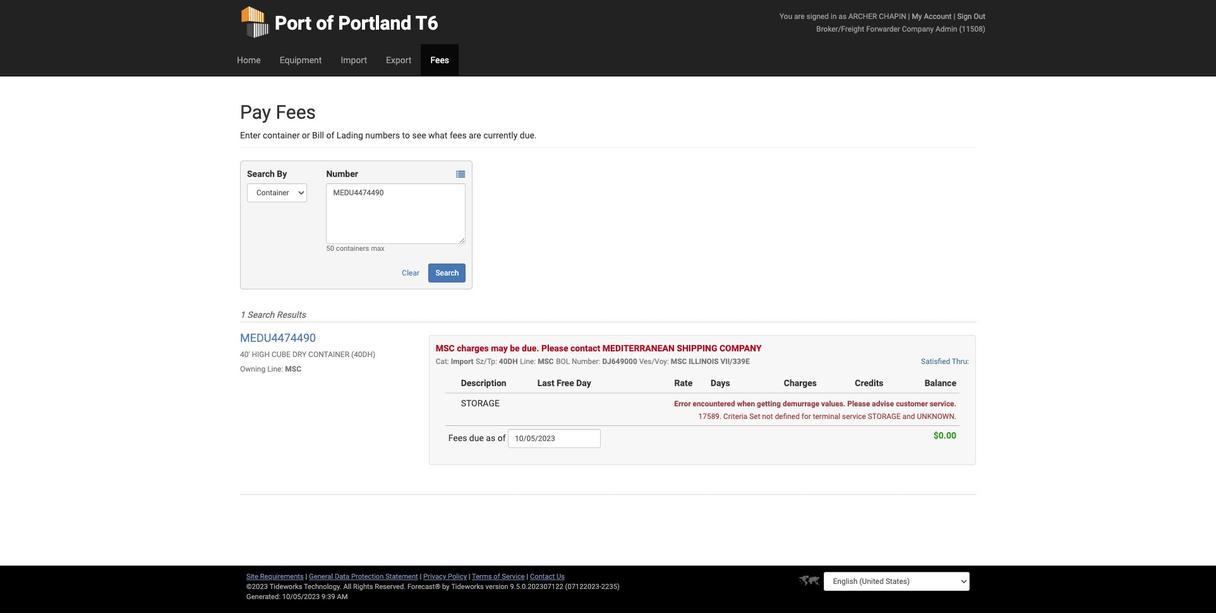 Task type: locate. For each thing, give the bounding box(es) containing it.
| left general at the bottom left
[[306, 573, 307, 581]]

may
[[491, 343, 508, 353]]

numbers
[[366, 130, 400, 140]]

sign
[[958, 12, 973, 21]]

storage down advise
[[868, 412, 901, 421]]

by
[[277, 169, 287, 179]]

9.5.0.202307122
[[511, 583, 564, 591]]

port
[[275, 12, 312, 34]]

0 vertical spatial import
[[341, 55, 367, 65]]

0 vertical spatial are
[[795, 12, 805, 21]]

of inside site requirements | general data protection statement | privacy policy | terms of service | contact us ©2023 tideworks technology. all rights reserved. forecast® by tideworks version 9.5.0.202307122 (07122023-2235) generated: 10/05/2023 9:39 am
[[494, 573, 500, 581]]

max
[[371, 245, 385, 253]]

export
[[386, 55, 412, 65]]

company
[[903, 25, 934, 34]]

0 vertical spatial as
[[839, 12, 847, 21]]

general data protection statement link
[[309, 573, 418, 581]]

1 vertical spatial as
[[486, 433, 496, 443]]

service
[[502, 573, 525, 581]]

pay
[[240, 101, 271, 123]]

1 horizontal spatial storage
[[868, 412, 901, 421]]

9:39
[[322, 593, 335, 601]]

privacy policy link
[[424, 573, 467, 581]]

msc
[[436, 343, 455, 353], [538, 357, 554, 366], [671, 357, 687, 366], [285, 365, 302, 374]]

as right due
[[486, 433, 496, 443]]

search right clear button
[[436, 269, 459, 278]]

| up forecast®
[[420, 573, 422, 581]]

msc charges                                                                                 may be due. please contact mediterranean shipping company
[[436, 343, 762, 353]]

out
[[974, 12, 986, 21]]

credits
[[856, 378, 884, 388]]

0 vertical spatial storage
[[461, 398, 500, 408]]

fees down 't6'
[[431, 55, 450, 65]]

10/05/2023
[[282, 593, 320, 601]]

import
[[341, 55, 367, 65], [451, 357, 474, 366]]

msc down dry at the left of the page
[[285, 365, 302, 374]]

enter container or bill of lading numbers to see what fees are currently due.
[[240, 130, 537, 140]]

set
[[750, 412, 761, 421]]

1 horizontal spatial please
[[848, 400, 871, 408]]

fees
[[431, 55, 450, 65], [276, 101, 316, 123], [449, 433, 467, 443]]

charges
[[457, 343, 489, 353]]

|
[[909, 12, 911, 21], [954, 12, 956, 21], [306, 573, 307, 581], [420, 573, 422, 581], [469, 573, 471, 581], [527, 573, 529, 581]]

fees for fees due as of
[[449, 433, 467, 443]]

unknown.
[[918, 412, 957, 421]]

are right fees at the top left
[[469, 130, 482, 140]]

0 horizontal spatial please
[[542, 343, 569, 353]]

days
[[711, 378, 731, 388]]

fees for fees
[[431, 55, 450, 65]]

line:
[[520, 357, 536, 366], [267, 365, 283, 374]]

due.
[[520, 130, 537, 140], [522, 343, 540, 353]]

bol
[[556, 357, 570, 366]]

1 vertical spatial import
[[451, 357, 474, 366]]

site requirements | general data protection statement | privacy policy | terms of service | contact us ©2023 tideworks technology. all rights reserved. forecast® by tideworks version 9.5.0.202307122 (07122023-2235) generated: 10/05/2023 9:39 am
[[247, 573, 620, 601]]

line: right 40dh
[[520, 357, 536, 366]]

criteria
[[724, 412, 748, 421]]

line: down cube on the bottom of page
[[267, 365, 283, 374]]

please up 'bol'
[[542, 343, 569, 353]]

1 horizontal spatial as
[[839, 12, 847, 21]]

please
[[542, 343, 569, 353], [848, 400, 871, 408]]

due. right the be
[[522, 343, 540, 353]]

home
[[237, 55, 261, 65]]

mediterranean
[[603, 343, 675, 353]]

Number text field
[[326, 183, 466, 244]]

0 vertical spatial fees
[[431, 55, 450, 65]]

2 vertical spatial fees
[[449, 433, 467, 443]]

of right bill
[[326, 130, 335, 140]]

terminal
[[813, 412, 841, 421]]

fees due as of
[[449, 433, 508, 443]]

equipment
[[280, 55, 322, 65]]

1 horizontal spatial import
[[451, 357, 474, 366]]

0 vertical spatial search
[[247, 169, 275, 179]]

number
[[326, 169, 358, 179]]

medu4474490 link
[[240, 331, 316, 345]]

satisfied thru:
[[922, 357, 970, 366]]

as right in in the top of the page
[[839, 12, 847, 21]]

msc left 'bol'
[[538, 357, 554, 366]]

pay fees
[[240, 101, 316, 123]]

due
[[470, 433, 484, 443]]

search left by
[[247, 169, 275, 179]]

in
[[831, 12, 837, 21]]

dj649000
[[603, 357, 638, 366]]

fees inside fees "dropdown button"
[[431, 55, 450, 65]]

error
[[675, 400, 691, 408]]

search button
[[429, 264, 466, 283]]

1 vertical spatial please
[[848, 400, 871, 408]]

| left the my
[[909, 12, 911, 21]]

cube
[[272, 350, 291, 359]]

1 vertical spatial fees
[[276, 101, 316, 123]]

fees up or
[[276, 101, 316, 123]]

import down port of portland t6
[[341, 55, 367, 65]]

storage down description
[[461, 398, 500, 408]]

(07122023-
[[566, 583, 602, 591]]

import down the charges
[[451, 357, 474, 366]]

of right due
[[498, 433, 506, 443]]

for
[[802, 412, 812, 421]]

due. right currently
[[520, 130, 537, 140]]

when
[[738, 400, 756, 408]]

containers
[[336, 245, 369, 253]]

msc inside medu4474490 40' high cube dry container (40dh) owning line: msc
[[285, 365, 302, 374]]

portland
[[339, 12, 412, 34]]

| up tideworks
[[469, 573, 471, 581]]

1 vertical spatial search
[[436, 269, 459, 278]]

balance
[[925, 378, 957, 388]]

0 horizontal spatial import
[[341, 55, 367, 65]]

protection
[[351, 573, 384, 581]]

or
[[302, 130, 310, 140]]

msc up the rate
[[671, 357, 687, 366]]

storage inside error encountered when getting demurrage values. please advise customer service. 17589. criteria set not defined for terminal service storage and unknown.
[[868, 412, 901, 421]]

please inside error encountered when getting demurrage values. please advise customer service. 17589. criteria set not defined for terminal service storage and unknown.
[[848, 400, 871, 408]]

high
[[252, 350, 270, 359]]

container
[[309, 350, 350, 359]]

search right "1"
[[247, 310, 275, 320]]

please up service in the bottom right of the page
[[848, 400, 871, 408]]

cat:
[[436, 357, 449, 366]]

0 horizontal spatial line:
[[267, 365, 283, 374]]

encountered
[[693, 400, 736, 408]]

0 horizontal spatial as
[[486, 433, 496, 443]]

(40dh)
[[352, 350, 376, 359]]

service
[[843, 412, 867, 421]]

are right you
[[795, 12, 805, 21]]

port of portland t6
[[275, 12, 439, 34]]

fees button
[[421, 44, 459, 76]]

1 vertical spatial storage
[[868, 412, 901, 421]]

2 vertical spatial search
[[247, 310, 275, 320]]

None text field
[[508, 429, 601, 448]]

fees left due
[[449, 433, 467, 443]]

17589.
[[699, 412, 722, 421]]

lading
[[337, 130, 363, 140]]

us
[[557, 573, 565, 581]]

rights
[[353, 583, 373, 591]]

of up version
[[494, 573, 500, 581]]

search inside button
[[436, 269, 459, 278]]

by
[[443, 583, 450, 591]]

1 horizontal spatial are
[[795, 12, 805, 21]]

signed
[[807, 12, 829, 21]]

technology.
[[304, 583, 342, 591]]

40dh
[[499, 357, 518, 366]]

1 vertical spatial are
[[469, 130, 482, 140]]



Task type: describe. For each thing, give the bounding box(es) containing it.
msc up cat:
[[436, 343, 455, 353]]

advise
[[873, 400, 895, 408]]

contact
[[571, 343, 601, 353]]

company
[[720, 343, 762, 353]]

are inside you are signed in as archer chapin | my account | sign out broker/freight forwarder company admin (11508)
[[795, 12, 805, 21]]

search for search
[[436, 269, 459, 278]]

50
[[326, 245, 334, 253]]

defined
[[775, 412, 800, 421]]

| left the sign on the top of the page
[[954, 12, 956, 21]]

version
[[486, 583, 509, 591]]

50 containers max
[[326, 245, 385, 253]]

$0.00
[[934, 431, 957, 441]]

and
[[903, 412, 916, 421]]

as inside you are signed in as archer chapin | my account | sign out broker/freight forwarder company admin (11508)
[[839, 12, 847, 21]]

free
[[557, 378, 575, 388]]

clear
[[402, 269, 420, 278]]

1 search results
[[240, 310, 306, 320]]

last
[[538, 378, 555, 388]]

getting
[[757, 400, 781, 408]]

not
[[763, 412, 774, 421]]

0 horizontal spatial storage
[[461, 398, 500, 408]]

container
[[263, 130, 300, 140]]

0 vertical spatial due.
[[520, 130, 537, 140]]

shipping
[[677, 343, 718, 353]]

be
[[510, 343, 520, 353]]

of right port
[[316, 12, 334, 34]]

charges
[[784, 378, 817, 388]]

enter
[[240, 130, 261, 140]]

0 vertical spatial please
[[542, 343, 569, 353]]

my account link
[[913, 12, 952, 21]]

all
[[344, 583, 352, 591]]

contact us link
[[530, 573, 565, 581]]

port of portland t6 link
[[240, 0, 439, 44]]

forecast®
[[408, 583, 441, 591]]

tideworks
[[451, 583, 484, 591]]

to
[[402, 130, 410, 140]]

import button
[[332, 44, 377, 76]]

error encountered when getting demurrage values. please advise customer service. 17589. criteria set not defined for terminal service storage and unknown.
[[675, 400, 957, 421]]

number:
[[572, 357, 601, 366]]

generated:
[[247, 593, 281, 601]]

1 vertical spatial due.
[[522, 343, 540, 353]]

last free day
[[538, 378, 592, 388]]

0 horizontal spatial are
[[469, 130, 482, 140]]

ves/voy:
[[640, 357, 669, 366]]

line: inside medu4474490 40' high cube dry container (40dh) owning line: msc
[[267, 365, 283, 374]]

home button
[[228, 44, 270, 76]]

currently
[[484, 130, 518, 140]]

reserved.
[[375, 583, 406, 591]]

what
[[429, 130, 448, 140]]

search for search by
[[247, 169, 275, 179]]

medu4474490 40' high cube dry container (40dh) owning line: msc
[[240, 331, 376, 374]]

policy
[[448, 573, 467, 581]]

service.
[[930, 400, 957, 408]]

1 horizontal spatial line:
[[520, 357, 536, 366]]

(11508)
[[960, 25, 986, 34]]

statement
[[386, 573, 418, 581]]

show list image
[[457, 170, 465, 179]]

40'
[[240, 350, 250, 359]]

clear button
[[395, 264, 427, 283]]

bill
[[312, 130, 324, 140]]

rate
[[675, 378, 693, 388]]

customer
[[897, 400, 929, 408]]

owning
[[240, 365, 266, 374]]

demurrage
[[783, 400, 820, 408]]

©2023 tideworks
[[247, 583, 302, 591]]

privacy
[[424, 573, 446, 581]]

requirements
[[260, 573, 304, 581]]

import inside popup button
[[341, 55, 367, 65]]

forwarder
[[867, 25, 901, 34]]

account
[[925, 12, 952, 21]]

sz/tp:
[[476, 357, 497, 366]]

export button
[[377, 44, 421, 76]]

cat: import sz/tp: 40dh line: msc bol number: dj649000 ves/voy: msc illinois vii/339e
[[436, 357, 750, 366]]

| up 9.5.0.202307122
[[527, 573, 529, 581]]

you
[[780, 12, 793, 21]]

vii/339e
[[721, 357, 750, 366]]

chapin
[[880, 12, 907, 21]]

data
[[335, 573, 350, 581]]

equipment button
[[270, 44, 332, 76]]

results
[[277, 310, 306, 320]]

description
[[461, 378, 507, 388]]

1
[[240, 310, 245, 320]]

medu4474490
[[240, 331, 316, 345]]

archer
[[849, 12, 878, 21]]

you are signed in as archer chapin | my account | sign out broker/freight forwarder company admin (11508)
[[780, 12, 986, 34]]



Task type: vqa. For each thing, say whether or not it's contained in the screenshot.
Sz/Tp:
yes



